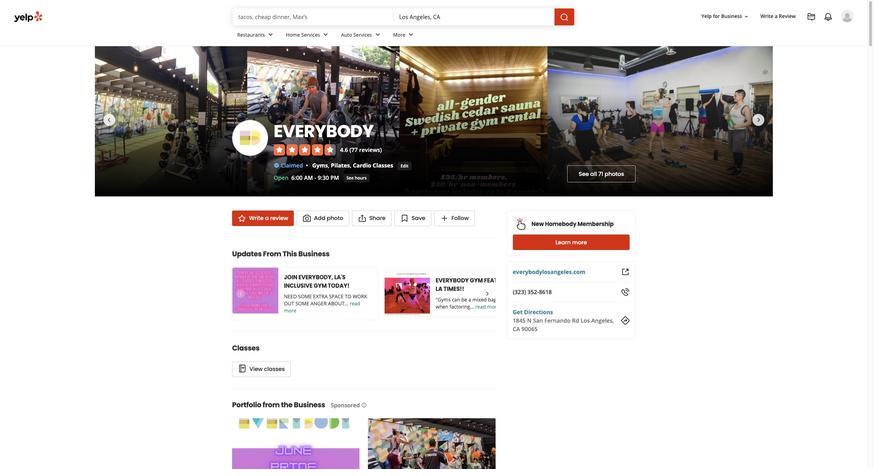 Task type: vqa. For each thing, say whether or not it's contained in the screenshot.
Test
no



Task type: locate. For each thing, give the bounding box(es) containing it.
0 horizontal spatial a
[[265, 214, 269, 222]]

some down inclusive
[[298, 293, 312, 300]]

0 horizontal spatial more
[[284, 307, 296, 314]]

2 horizontal spatial 24 chevron down v2 image
[[407, 30, 415, 39]]

24 chevron down v2 image inside more link
[[407, 30, 415, 39]]

, left cardio
[[350, 161, 351, 169]]

updates from this business element
[[221, 237, 530, 320]]

gym up mixed
[[470, 277, 483, 285]]

more down out
[[284, 307, 296, 314]]

(77 reviews) link
[[350, 146, 382, 154]]

services for home services
[[301, 31, 320, 38]]

24 chevron down v2 image inside restaurants link
[[266, 30, 275, 39]]

2 none field from the left
[[399, 13, 549, 21]]

a
[[775, 13, 778, 20], [265, 214, 269, 222], [468, 296, 471, 303]]

0 vertical spatial a
[[775, 13, 778, 20]]

everybodylosangeles.com
[[513, 268, 585, 276]]

24 phone v2 image
[[621, 288, 630, 296]]

, left pilates "link"
[[328, 161, 329, 169]]

read more down bag,
[[475, 303, 500, 310]]

maria w. image
[[841, 10, 854, 22]]

None search field
[[233, 8, 576, 25]]

more inside read more
[[284, 307, 296, 314]]

24 chevron down v2 image
[[373, 30, 382, 39]]

0 horizontal spatial gym
[[314, 282, 327, 290]]

business up everybody,
[[298, 249, 330, 259]]

24 share v2 image
[[358, 214, 367, 223]]

0 horizontal spatial everybody
[[274, 119, 374, 143]]

classes
[[373, 161, 393, 169], [232, 343, 260, 353]]

0 vertical spatial some
[[298, 293, 312, 300]]

0 horizontal spatial read more
[[284, 300, 360, 314]]

all
[[590, 170, 597, 178]]

for
[[713, 13, 720, 20]]

write left review
[[761, 13, 774, 20]]

la
[[436, 285, 442, 293]]

2 24 chevron down v2 image from the left
[[321, 30, 330, 39]]

read more for today!
[[284, 300, 360, 314]]

9:30
[[318, 174, 329, 182]]

1 24 chevron down v2 image from the left
[[266, 30, 275, 39]]

photo of everybody - los angeles, ca, us. hyperbody's saturday swoll classes are not to be missed image
[[548, 46, 773, 197]]

0 vertical spatial classes
[[373, 161, 393, 169]]

business inside yelp for business button
[[721, 13, 742, 20]]

24 menu v2 image
[[238, 365, 247, 373]]

1 vertical spatial previous image
[[236, 290, 244, 298]]

join
[[284, 273, 297, 282]]

edit
[[401, 163, 408, 169]]

some right out
[[295, 300, 309, 307]]

24 directions v2 image
[[621, 316, 630, 325]]

2 horizontal spatial a
[[775, 13, 778, 20]]

0 horizontal spatial write
[[249, 214, 264, 222]]

read for times!!
[[475, 303, 486, 310]]

none field find
[[238, 13, 388, 21]]

services inside "link"
[[301, 31, 320, 38]]

today!
[[328, 282, 349, 290]]

write a review
[[249, 214, 288, 222]]

24 chevron down v2 image for more
[[407, 30, 415, 39]]

everybody up times!! on the right
[[436, 277, 469, 285]]

1 horizontal spatial read
[[475, 303, 486, 310]]

24 star v2 image
[[238, 214, 246, 223]]

1 horizontal spatial none field
[[399, 13, 549, 21]]

2 services from the left
[[353, 31, 372, 38]]

none field near
[[399, 13, 549, 21]]

2 , from the left
[[350, 161, 351, 169]]

gym
[[470, 277, 483, 285], [314, 282, 327, 290]]

2 vertical spatial business
[[294, 400, 325, 410]]

0 vertical spatial business
[[721, 13, 742, 20]]

1 horizontal spatial 24 chevron down v2 image
[[321, 30, 330, 39]]

0 vertical spatial everybody
[[274, 119, 374, 143]]

None field
[[238, 13, 388, 21], [399, 13, 549, 21]]

1 horizontal spatial see
[[579, 170, 589, 178]]

photo of everybody - los angeles, ca, us. image
[[47, 46, 247, 197], [247, 46, 400, 197], [400, 46, 548, 197]]

learn more link
[[513, 235, 630, 250]]

0 horizontal spatial none field
[[238, 13, 388, 21]]

1 horizontal spatial gym
[[470, 277, 483, 285]]

some
[[298, 293, 312, 300], [295, 300, 309, 307]]

business left 16 chevron down v2 'icon'
[[721, 13, 742, 20]]

1 horizontal spatial ,
[[350, 161, 351, 169]]

previous image
[[105, 116, 113, 124], [236, 290, 244, 298]]

-
[[314, 174, 316, 182]]

review
[[270, 214, 288, 222]]

0 horizontal spatial see
[[347, 175, 354, 181]]

previous image for next image
[[105, 116, 113, 124]]

1 horizontal spatial read more
[[475, 303, 500, 310]]

0 horizontal spatial ,
[[328, 161, 329, 169]]

gyms link
[[312, 161, 328, 169]]

0 horizontal spatial previous image
[[105, 116, 113, 124]]

gym down everybody,
[[314, 282, 327, 290]]

new
[[532, 220, 544, 228]]

2 vertical spatial a
[[468, 296, 471, 303]]

everybody gym featured in la times!!
[[436, 277, 519, 293]]

follow
[[451, 214, 469, 222]]

1 horizontal spatial write
[[761, 13, 774, 20]]

need some extra space to work out some anger about…
[[284, 293, 367, 307]]

see all 71 photos
[[579, 170, 624, 178]]

read more for times!!
[[475, 303, 500, 310]]

view classes
[[249, 365, 285, 373]]

1 horizontal spatial everybody
[[436, 277, 469, 285]]

updates from this business
[[232, 249, 330, 259]]

see left "hours"
[[347, 175, 354, 181]]

read down mixed
[[475, 303, 486, 310]]

classes up 24 menu v2 icon
[[232, 343, 260, 353]]

,
[[328, 161, 329, 169], [350, 161, 351, 169]]

pm
[[330, 174, 339, 182]]

portfolio from the business element
[[221, 388, 500, 469]]

more down bag,
[[487, 303, 500, 310]]

read more
[[284, 300, 360, 314], [475, 303, 500, 310]]

1 vertical spatial everybody
[[436, 277, 469, 285]]

fernando
[[545, 317, 571, 325]]

the
[[281, 400, 293, 410]]

los
[[581, 317, 590, 325]]

90065
[[522, 325, 538, 333]]

24 chevron down v2 image right restaurants
[[266, 30, 275, 39]]

in
[[513, 277, 519, 285]]

3 24 chevron down v2 image from the left
[[407, 30, 415, 39]]

1 , from the left
[[328, 161, 329, 169]]

restaurants link
[[232, 25, 280, 46]]

cardio
[[353, 161, 371, 169]]

homebody
[[545, 220, 577, 228]]

everybody,
[[298, 273, 333, 282]]

business right the
[[294, 400, 325, 410]]

gym inside everybody gym featured in la times!!
[[470, 277, 483, 285]]

write right 24 star v2 image
[[249, 214, 264, 222]]

2 horizontal spatial more
[[572, 238, 587, 246]]

everybody for everybody
[[274, 119, 374, 143]]

yelp for business button
[[699, 10, 752, 23]]

16 chevron down v2 image
[[744, 14, 749, 19]]

add photo
[[314, 214, 343, 222]]

everybody gym featured in la times!! image
[[384, 271, 430, 317]]

0 horizontal spatial classes
[[232, 343, 260, 353]]

24 chevron down v2 image
[[266, 30, 275, 39], [321, 30, 330, 39], [407, 30, 415, 39]]

see hours
[[347, 175, 367, 181]]

1 horizontal spatial previous image
[[236, 290, 244, 298]]

0 vertical spatial write
[[761, 13, 774, 20]]

view
[[249, 365, 263, 373]]

read
[[350, 300, 360, 307], [475, 303, 486, 310]]

classes down reviews)
[[373, 161, 393, 169]]

more
[[393, 31, 405, 38]]

0 horizontal spatial read
[[350, 300, 360, 307]]

more right learn
[[572, 238, 587, 246]]

1 photo of everybody - los angeles, ca, us. image from the left
[[47, 46, 247, 197]]

inclusive
[[284, 282, 313, 290]]

24 chevron down v2 image left auto on the top of page
[[321, 30, 330, 39]]

24 chevron down v2 image right more
[[407, 30, 415, 39]]

ca
[[513, 325, 520, 333]]

next image
[[755, 116, 763, 124]]

from
[[263, 249, 281, 259]]

save
[[412, 214, 425, 222]]

0 horizontal spatial services
[[301, 31, 320, 38]]

more
[[572, 238, 587, 246], [487, 303, 500, 310], [284, 307, 296, 314]]

1 vertical spatial write
[[249, 214, 264, 222]]

everybody up 4.6 star rating image
[[274, 119, 374, 143]]

24 chevron down v2 image inside the home services "link"
[[321, 30, 330, 39]]

notifications image
[[824, 13, 833, 21]]

1 horizontal spatial classes
[[373, 161, 393, 169]]

services left 24 chevron down v2 icon
[[353, 31, 372, 38]]

1 vertical spatial a
[[265, 214, 269, 222]]

1 horizontal spatial a
[[468, 296, 471, 303]]

classes
[[264, 365, 285, 373]]

share
[[369, 214, 386, 222]]

4.6 star rating image
[[274, 144, 336, 155]]

read inside read more
[[350, 300, 360, 307]]

home
[[286, 31, 300, 38]]

1 vertical spatial business
[[298, 249, 330, 259]]

1 services from the left
[[301, 31, 320, 38]]

business inside portfolio from the business element
[[294, 400, 325, 410]]

a for review
[[775, 13, 778, 20]]

share button
[[352, 211, 392, 226]]

0 vertical spatial previous image
[[105, 116, 113, 124]]

see left the all
[[579, 170, 589, 178]]

about…
[[328, 300, 348, 307]]

write inside user actions element
[[761, 13, 774, 20]]

read more down extra
[[284, 300, 360, 314]]

0 horizontal spatial 24 chevron down v2 image
[[266, 30, 275, 39]]

1 none field from the left
[[238, 13, 388, 21]]

everybody inside everybody gym featured in la times!!
[[436, 277, 469, 285]]

everybody
[[274, 119, 374, 143], [436, 277, 469, 285]]

get directions link
[[513, 308, 553, 316]]

a inside "gyms can be a mixed bag, especially when factoring…
[[468, 296, 471, 303]]

2 photo of everybody - los angeles, ca, us. image from the left
[[247, 46, 400, 197]]

from
[[263, 400, 280, 410]]

user actions element
[[696, 9, 864, 52]]

am
[[304, 174, 313, 182]]

71
[[598, 170, 603, 178]]

more inside learn more link
[[572, 238, 587, 246]]

business inside updates from this business element
[[298, 249, 330, 259]]

membership
[[578, 220, 614, 228]]

projects image
[[807, 13, 816, 21]]

6:00
[[291, 174, 303, 182]]

previous image for next icon
[[236, 290, 244, 298]]

1 horizontal spatial services
[[353, 31, 372, 38]]

services right home
[[301, 31, 320, 38]]

photo of everybody - los angeles, ca, us. one of our many yoga classes in our beautifully designed rise/heal room. please check our schedule for all classes! image
[[773, 46, 873, 197]]

services for auto services
[[353, 31, 372, 38]]

1 horizontal spatial more
[[487, 303, 500, 310]]

read down the work
[[350, 300, 360, 307]]



Task type: describe. For each thing, give the bounding box(es) containing it.
business for updates from this business
[[298, 249, 330, 259]]

hours
[[355, 175, 367, 181]]

extra
[[313, 293, 328, 300]]

factoring…
[[450, 303, 474, 310]]

be
[[461, 296, 467, 303]]

can
[[452, 296, 460, 303]]

sponsored
[[331, 401, 360, 409]]

16 claim filled v2 image
[[274, 163, 279, 168]]

write a review link
[[232, 211, 294, 226]]

read for today!
[[350, 300, 360, 307]]

see hours link
[[343, 174, 370, 182]]

"gyms can be a mixed bag, especially when factoring…
[[436, 296, 521, 310]]

work
[[353, 293, 367, 300]]

(77
[[350, 146, 358, 154]]

24 add v2 image
[[440, 214, 449, 223]]

out
[[284, 300, 294, 307]]

edit button
[[397, 162, 412, 170]]

3 photo of everybody - los angeles, ca, us. image from the left
[[400, 46, 548, 197]]

rd
[[572, 317, 579, 325]]

everybody for everybody gym featured in la times!!
[[436, 277, 469, 285]]

8618
[[539, 288, 552, 296]]

24 camera v2 image
[[303, 214, 311, 223]]

24 chevron down v2 image for restaurants
[[266, 30, 275, 39]]

more for everybody gym featured in la times!!
[[487, 303, 500, 310]]

a for review
[[265, 214, 269, 222]]

next image
[[483, 290, 491, 298]]

see for see hours
[[347, 175, 354, 181]]

"gyms
[[436, 296, 451, 303]]

featured
[[484, 277, 512, 285]]

business categories element
[[232, 25, 854, 46]]

see all 71 photos link
[[567, 165, 636, 182]]

this
[[283, 249, 297, 259]]

auto services
[[341, 31, 372, 38]]

write for write a review
[[761, 13, 774, 20]]

24 save outline v2 image
[[400, 214, 409, 223]]

everybodylosangeles.com link
[[513, 268, 585, 276]]

restaurants
[[237, 31, 265, 38]]

24 chevron down v2 image for home services
[[321, 30, 330, 39]]

cardio classes link
[[353, 161, 393, 169]]

n
[[527, 317, 532, 325]]

auto services link
[[336, 25, 388, 46]]

space
[[329, 293, 344, 300]]

need
[[284, 293, 297, 300]]

join everybody, la's inclusive gym today!
[[284, 273, 349, 290]]

updates
[[232, 249, 262, 259]]

352-
[[528, 288, 539, 296]]

new homebody membership
[[532, 220, 614, 228]]

open 6:00 am - 9:30 pm
[[274, 174, 339, 182]]

yelp for business
[[702, 13, 742, 20]]

(323)
[[513, 288, 526, 296]]

learn more
[[556, 238, 587, 246]]

review
[[779, 13, 796, 20]]

24 external link v2 image
[[621, 268, 630, 276]]

to
[[345, 293, 351, 300]]

gyms , pilates , cardio classes
[[312, 161, 393, 169]]

Near text field
[[399, 13, 549, 21]]

auto
[[341, 31, 352, 38]]

directions
[[524, 308, 553, 316]]

business for portfolio from the business
[[294, 400, 325, 410]]

learn
[[556, 238, 571, 246]]

1 vertical spatial some
[[295, 300, 309, 307]]

add
[[314, 214, 325, 222]]

1845
[[513, 317, 526, 325]]

photos
[[605, 170, 624, 178]]

claimed
[[281, 161, 303, 169]]

4.6
[[340, 146, 348, 154]]

write for write a review
[[249, 214, 264, 222]]

portfolio
[[232, 400, 261, 410]]

16 info v2 image
[[361, 403, 367, 408]]

see for see all 71 photos
[[579, 170, 589, 178]]

save button
[[394, 211, 431, 226]]

write a review link
[[758, 10, 799, 23]]

get
[[513, 308, 523, 316]]

pilates link
[[331, 161, 350, 169]]

add photo link
[[297, 211, 349, 226]]

Find text field
[[238, 13, 388, 21]]

reviews)
[[359, 146, 382, 154]]

1 vertical spatial classes
[[232, 343, 260, 353]]

pilates
[[331, 161, 350, 169]]

yelp
[[702, 13, 712, 20]]

home services
[[286, 31, 320, 38]]

gyms
[[312, 161, 328, 169]]

follow button
[[434, 211, 475, 226]]

gym inside join everybody, la's inclusive gym today!
[[314, 282, 327, 290]]

times!!
[[444, 285, 464, 293]]

search image
[[560, 13, 569, 21]]

4.6 (77 reviews)
[[340, 146, 382, 154]]

bag,
[[488, 296, 498, 303]]

classes element
[[221, 332, 496, 377]]

join everybody, la's inclusive gym today! image
[[232, 268, 278, 314]]

open
[[274, 174, 289, 182]]

san
[[533, 317, 543, 325]]

(323) 352-8618
[[513, 288, 552, 296]]

portfolio from the business
[[232, 400, 325, 410]]

especially
[[499, 296, 521, 303]]

mixed
[[473, 296, 487, 303]]

la's
[[334, 273, 346, 282]]

more for join everybody, la's inclusive gym today!
[[284, 307, 296, 314]]

write a review
[[761, 13, 796, 20]]



